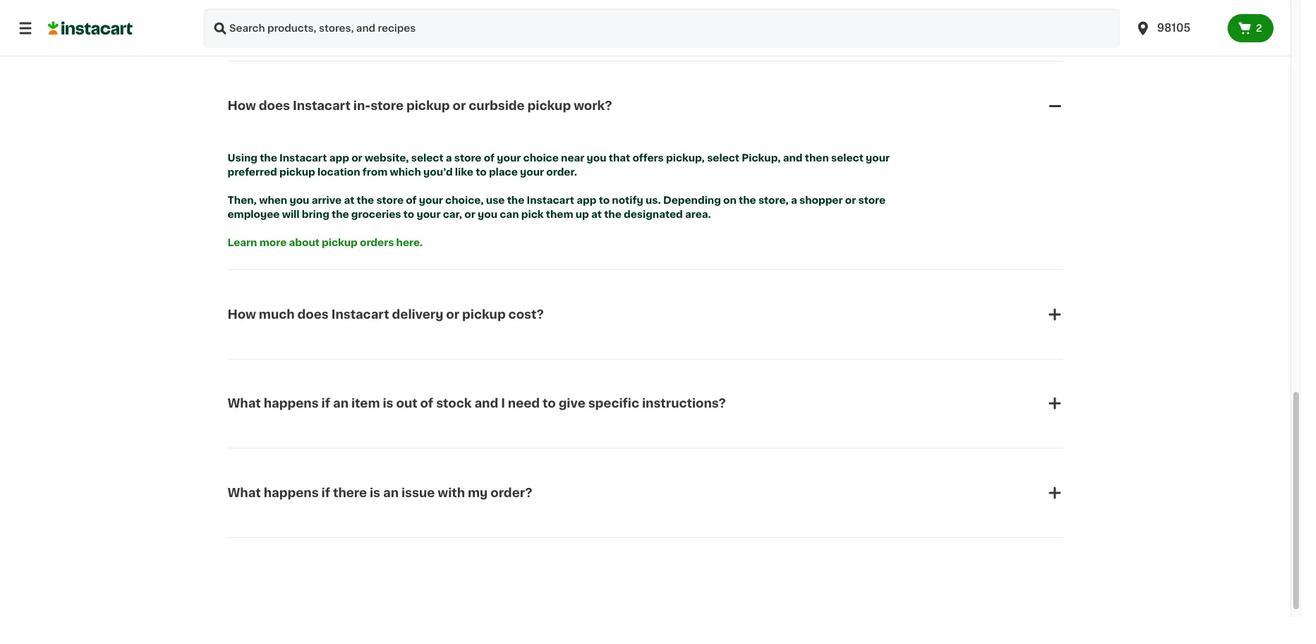 Task type: locate. For each thing, give the bounding box(es) containing it.
1 vertical spatial more
[[260, 238, 287, 248]]

how up using
[[228, 100, 256, 111]]

0 vertical spatial how
[[228, 100, 256, 111]]

does inside dropdown button
[[259, 100, 290, 111]]

how inside dropdown button
[[228, 100, 256, 111]]

app
[[329, 153, 349, 163], [577, 196, 597, 206]]

order.
[[547, 167, 577, 177]]

the up groceries
[[357, 196, 374, 206]]

your down choice
[[520, 167, 544, 177]]

0 vertical spatial of
[[484, 153, 495, 163]]

2 horizontal spatial you
[[587, 153, 607, 163]]

1 how from the top
[[228, 100, 256, 111]]

or inside dropdown button
[[453, 100, 466, 111]]

stock
[[436, 398, 472, 410]]

offers
[[633, 153, 664, 163]]

0 vertical spatial and
[[783, 153, 803, 163]]

store inside using the instacart app or website, select a store of your choice near you that offers pickup, select pickup, and then select your preferred pickup location from which you'd like to place your order.
[[454, 153, 482, 163]]

2
[[1256, 23, 1263, 33]]

1 happens from the top
[[264, 398, 319, 410]]

2 horizontal spatial select
[[831, 153, 864, 163]]

store
[[371, 100, 404, 111], [454, 153, 482, 163], [377, 196, 404, 206], [859, 196, 886, 206]]

1 vertical spatial if
[[322, 488, 330, 499]]

0 vertical spatial at
[[344, 196, 355, 206]]

is left 'out'
[[383, 398, 393, 410]]

0 horizontal spatial does
[[259, 100, 290, 111]]

parking,
[[399, 1, 442, 10]]

98105 button
[[1135, 8, 1220, 48]]

them
[[546, 210, 574, 220]]

to right groceries
[[404, 210, 414, 220]]

1 horizontal spatial is
[[383, 398, 393, 410]]

to right like
[[476, 167, 487, 177]]

about
[[289, 29, 320, 39], [289, 238, 320, 248]]

using the instacart app or website, select a store of your choice near you that offers pickup, select pickup, and then select your preferred pickup location from which you'd like to place your order.
[[228, 153, 892, 177]]

2 select from the left
[[707, 153, 740, 163]]

2 horizontal spatial of
[[484, 153, 495, 163]]

1 vertical spatial and
[[475, 398, 498, 410]]

if left item
[[322, 398, 330, 410]]

at right arrive
[[344, 196, 355, 206]]

more down leaving at the top left
[[260, 29, 287, 39]]

select right 'then' on the top of page
[[831, 153, 864, 163]]

about down bring
[[289, 238, 320, 248]]

learn for learn more about pickup orders here.
[[228, 238, 257, 248]]

0 horizontal spatial a
[[446, 153, 452, 163]]

happens for there
[[264, 488, 319, 499]]

how left much
[[228, 309, 256, 320]]

1 horizontal spatial select
[[707, 153, 740, 163]]

learn down employee on the top of page
[[228, 238, 257, 248]]

pick
[[521, 210, 544, 220]]

app up up
[[577, 196, 597, 206]]

1 vertical spatial delivery
[[392, 309, 444, 320]]

2 vertical spatial of
[[420, 398, 434, 410]]

about down helpful
[[289, 29, 320, 39]]

you
[[587, 153, 607, 163], [290, 196, 309, 206], [478, 210, 498, 220]]

1 vertical spatial learn
[[228, 238, 257, 248]]

0 vertical spatial more
[[260, 29, 287, 39]]

1 horizontal spatial does
[[298, 309, 329, 320]]

instructions?
[[642, 398, 726, 410]]

website,
[[365, 153, 409, 163]]

an left "issue"
[[383, 488, 399, 499]]

store up website,
[[371, 100, 404, 111]]

what happens if an item is out of stock and i need to give specific instructions? button
[[228, 379, 1063, 429]]

the up preferred
[[260, 153, 277, 163]]

2 learn from the top
[[228, 238, 257, 248]]

0 horizontal spatial is
[[370, 488, 380, 499]]

pickup up when
[[279, 167, 315, 177]]

0 horizontal spatial at
[[344, 196, 355, 206]]

to
[[582, 1, 593, 10], [476, 167, 487, 177], [599, 196, 610, 206], [404, 210, 414, 220], [543, 398, 556, 410]]

of inside then, when you arrive at the store of your choice, use the instacart app to notify us. depending on the store, a shopper or store employee will bring the groceries to your car, or you can pick them up at the designated area.
[[406, 196, 417, 206]]

order?
[[491, 488, 533, 499]]

of up place
[[484, 153, 495, 163]]

0 vertical spatial you
[[587, 153, 607, 163]]

1 vertical spatial of
[[406, 196, 417, 206]]

0 vertical spatial delivery
[[427, 29, 469, 39]]

is
[[383, 398, 393, 410], [370, 488, 380, 499]]

store up groceries
[[377, 196, 404, 206]]

0 horizontal spatial select
[[411, 153, 444, 163]]

store right shopper
[[859, 196, 886, 206]]

how much does instacart delivery or pickup cost?
[[228, 309, 544, 320]]

up
[[576, 210, 589, 220]]

app up location
[[329, 153, 349, 163]]

1 vertical spatial at
[[592, 210, 602, 220]]

if left there
[[322, 488, 330, 499]]

and left 'then' on the top of page
[[783, 153, 803, 163]]

you left that
[[587, 153, 607, 163]]

0 horizontal spatial you
[[290, 196, 309, 206]]

0 vertical spatial what
[[228, 398, 261, 410]]

1 horizontal spatial app
[[577, 196, 597, 206]]

0 vertical spatial learn
[[228, 29, 257, 39]]

does
[[259, 100, 290, 111], [298, 309, 329, 320]]

work?
[[574, 100, 612, 111]]

1 horizontal spatial here.
[[471, 29, 498, 39]]

1 vertical spatial is
[[370, 488, 380, 499]]

and
[[783, 153, 803, 163], [475, 398, 498, 410]]

an
[[333, 398, 349, 410], [383, 488, 399, 499]]

to left 'find'
[[582, 1, 593, 10]]

bring
[[302, 210, 329, 220]]

Search field
[[203, 8, 1121, 48]]

about for pickup
[[289, 238, 320, 248]]

what happens if there is an issue with my order?
[[228, 488, 533, 499]]

1 vertical spatial does
[[298, 309, 329, 320]]

1 if from the top
[[322, 398, 330, 410]]

0 vertical spatial about
[[289, 29, 320, 39]]

instacart
[[322, 29, 369, 39], [293, 100, 351, 111], [280, 153, 327, 163], [527, 196, 575, 206], [332, 309, 389, 320]]

2 more from the top
[[260, 238, 287, 248]]

is right there
[[370, 488, 380, 499]]

of
[[484, 153, 495, 163], [406, 196, 417, 206], [420, 398, 434, 410]]

1 horizontal spatial at
[[592, 210, 602, 220]]

98105 button
[[1127, 8, 1228, 48]]

curbside
[[469, 100, 525, 111]]

leaving
[[235, 1, 276, 10]]

1 horizontal spatial of
[[420, 398, 434, 410]]

0 horizontal spatial an
[[333, 398, 349, 410]]

your
[[618, 1, 642, 10], [497, 153, 521, 163], [866, 153, 890, 163], [520, 167, 544, 177], [419, 196, 443, 206], [417, 210, 441, 220]]

1 more from the top
[[260, 29, 287, 39]]

item
[[351, 398, 380, 410]]

1 horizontal spatial an
[[383, 488, 399, 499]]

0 horizontal spatial and
[[475, 398, 498, 410]]

1 learn from the top
[[228, 29, 257, 39]]

to left the notify
[[599, 196, 610, 206]]

1 what from the top
[[228, 398, 261, 410]]

of right 'out'
[[420, 398, 434, 410]]

or inside "dropdown button"
[[446, 309, 460, 320]]

0 vertical spatial does
[[259, 100, 290, 111]]

learn
[[228, 29, 257, 39], [228, 238, 257, 248]]

near
[[561, 153, 585, 163]]

1 vertical spatial a
[[791, 196, 797, 206]]

here. down codes,
[[471, 29, 498, 39]]

car,
[[443, 210, 462, 220]]

use
[[486, 196, 505, 206]]

you up will
[[290, 196, 309, 206]]

designated
[[624, 210, 683, 220]]

codes,
[[471, 1, 506, 10]]

1 vertical spatial about
[[289, 238, 320, 248]]

does up preferred
[[259, 100, 290, 111]]

cost?
[[509, 309, 544, 320]]

with
[[438, 488, 465, 499]]

1 vertical spatial happens
[[264, 488, 319, 499]]

None search field
[[203, 8, 1121, 48]]

happens
[[264, 398, 319, 410], [264, 488, 319, 499]]

1 horizontal spatial you
[[478, 210, 498, 220]]

how inside "dropdown button"
[[228, 309, 256, 320]]

0 horizontal spatial of
[[406, 196, 417, 206]]

your right 'find'
[[618, 1, 642, 10]]

0 vertical spatial a
[[446, 153, 452, 163]]

how for how does instacart in-store pickup or curbside pickup work?
[[228, 100, 256, 111]]

0 horizontal spatial app
[[329, 153, 349, 163]]

you down use
[[478, 210, 498, 220]]

the
[[260, 153, 277, 163], [357, 196, 374, 206], [507, 196, 525, 206], [739, 196, 756, 206], [332, 210, 349, 220], [604, 210, 622, 220]]

instacart logo image
[[48, 20, 133, 37]]

at right up
[[592, 210, 602, 220]]

at
[[344, 196, 355, 206], [592, 210, 602, 220]]

1 horizontal spatial and
[[783, 153, 803, 163]]

learn down -
[[228, 29, 257, 39]]

1 about from the top
[[289, 29, 320, 39]]

instacart inside using the instacart app or website, select a store of your choice near you that offers pickup, select pickup, and then select your preferred pickup location from which you'd like to place your order.
[[280, 153, 327, 163]]

0 vertical spatial if
[[322, 398, 330, 410]]

1 horizontal spatial a
[[791, 196, 797, 206]]

a up you'd on the left of page
[[446, 153, 452, 163]]

1 vertical spatial app
[[577, 196, 597, 206]]

there
[[333, 488, 367, 499]]

on
[[724, 196, 737, 206]]

0 vertical spatial happens
[[264, 398, 319, 410]]

select up you'd on the left of page
[[411, 153, 444, 163]]

2 button
[[1228, 14, 1274, 42]]

of for stock
[[420, 398, 434, 410]]

1 vertical spatial here.
[[396, 238, 423, 248]]

store inside how does instacart in-store pickup or curbside pickup work? dropdown button
[[371, 100, 404, 111]]

store,
[[759, 196, 789, 206]]

much
[[259, 309, 295, 320]]

using
[[228, 153, 258, 163]]

orders
[[360, 238, 394, 248]]

for
[[382, 1, 397, 10]]

more down will
[[260, 238, 287, 248]]

and left i
[[475, 398, 498, 410]]

how
[[228, 100, 256, 111], [228, 309, 256, 320]]

does right much
[[298, 309, 329, 320]]

a inside then, when you arrive at the store of your choice, use the instacart app to notify us. depending on the store, a shopper or store employee will bring the groceries to your car, or you can pick them up at the designated area.
[[791, 196, 797, 206]]

2 how from the top
[[228, 309, 256, 320]]

more for learn more about instacart same-day delivery here.
[[260, 29, 287, 39]]

1 vertical spatial an
[[383, 488, 399, 499]]

0 vertical spatial an
[[333, 398, 349, 410]]

pickup inside "dropdown button"
[[462, 309, 506, 320]]

when
[[259, 196, 287, 206]]

more
[[260, 29, 287, 39], [260, 238, 287, 248]]

to inside dropdown button
[[543, 398, 556, 410]]

what for what happens if an item is out of stock and i need to give specific instructions?
[[228, 398, 261, 410]]

of inside dropdown button
[[420, 398, 434, 410]]

a inside using the instacart app or website, select a store of your choice near you that offers pickup, select pickup, and then select your preferred pickup location from which you'd like to place your order.
[[446, 153, 452, 163]]

1 vertical spatial what
[[228, 488, 261, 499]]

a
[[446, 153, 452, 163], [791, 196, 797, 206]]

and inside dropdown button
[[475, 398, 498, 410]]

pickup left cost? at the left
[[462, 309, 506, 320]]

of down the which
[[406, 196, 417, 206]]

your up place
[[497, 153, 521, 163]]

here. right "orders"
[[396, 238, 423, 248]]

0 vertical spatial app
[[329, 153, 349, 163]]

2 about from the top
[[289, 238, 320, 248]]

select
[[411, 153, 444, 163], [707, 153, 740, 163], [831, 153, 864, 163]]

what happens if an item is out of stock and i need to give specific instructions?
[[228, 398, 726, 410]]

a right store,
[[791, 196, 797, 206]]

if
[[322, 398, 330, 410], [322, 488, 330, 499]]

2 if from the top
[[322, 488, 330, 499]]

here.
[[471, 29, 498, 39], [396, 238, 423, 248]]

2 happens from the top
[[264, 488, 319, 499]]

an left item
[[333, 398, 349, 410]]

to left the give
[[543, 398, 556, 410]]

same-
[[372, 29, 405, 39]]

pickup left 'work?'
[[528, 100, 571, 111]]

store up like
[[454, 153, 482, 163]]

1 vertical spatial how
[[228, 309, 256, 320]]

like
[[455, 167, 474, 177]]

then
[[805, 153, 829, 163]]

2 what from the top
[[228, 488, 261, 499]]

choice
[[523, 153, 559, 163]]

select right pickup,
[[707, 153, 740, 163]]



Task type: vqa. For each thing, say whether or not it's contained in the screenshot.
the middle 'items'
no



Task type: describe. For each thing, give the bounding box(es) containing it.
does inside "dropdown button"
[[298, 309, 329, 320]]

the down the notify
[[604, 210, 622, 220]]

if for an
[[322, 398, 330, 410]]

pickup,
[[666, 153, 705, 163]]

to inside using the instacart app or website, select a store of your choice near you that offers pickup, select pickup, and then select your preferred pickup location from which you'd like to place your order.
[[476, 167, 487, 177]]

learn more about pickup orders here.
[[228, 238, 423, 248]]

how much does instacart delivery or pickup cost? button
[[228, 289, 1063, 340]]

need
[[508, 398, 540, 410]]

about for instacart
[[289, 29, 320, 39]]

more for learn more about pickup orders here.
[[260, 238, 287, 248]]

your left car,
[[417, 210, 441, 220]]

shopper
[[800, 196, 843, 206]]

app inside using the instacart app or website, select a store of your choice near you that offers pickup, select pickup, and then select your preferred pickup location from which you'd like to place your order.
[[329, 153, 349, 163]]

day
[[405, 29, 424, 39]]

0 vertical spatial here.
[[471, 29, 498, 39]]

pickup down bring
[[322, 238, 358, 248]]

app inside then, when you arrive at the store of your choice, use the instacart app to notify us. depending on the store, a shopper or store employee will bring the groceries to your car, or you can pick them up at the designated area.
[[577, 196, 597, 206]]

learn more about pickup orders here. link
[[228, 238, 423, 248]]

how does instacart in-store pickup or curbside pickup work? button
[[228, 80, 1063, 131]]

choice,
[[445, 196, 484, 206]]

learn for learn more about instacart same-day delivery here.
[[228, 29, 257, 39]]

instructions
[[317, 1, 380, 10]]

the inside using the instacart app or website, select a store of your choice near you that offers pickup, select pickup, and then select your preferred pickup location from which you'd like to place your order.
[[260, 153, 277, 163]]

- leaving helpful instructions for parking, gate codes, or other clues to find your home.
[[228, 1, 677, 10]]

98105
[[1158, 23, 1191, 33]]

then,
[[228, 196, 257, 206]]

in-
[[353, 100, 371, 111]]

how for how much does instacart delivery or pickup cost?
[[228, 309, 256, 320]]

pickup,
[[742, 153, 781, 163]]

pickup right 'in-'
[[407, 100, 450, 111]]

location
[[318, 167, 360, 177]]

learn more about instacart same-day delivery here. link
[[228, 29, 498, 39]]

preferred
[[228, 167, 277, 177]]

if for there
[[322, 488, 330, 499]]

and inside using the instacart app or website, select a store of your choice near you that offers pickup, select pickup, and then select your preferred pickup location from which you'd like to place your order.
[[783, 153, 803, 163]]

will
[[282, 210, 300, 220]]

instacart inside how much does instacart delivery or pickup cost? "dropdown button"
[[332, 309, 389, 320]]

your up car,
[[419, 196, 443, 206]]

pickup inside using the instacart app or website, select a store of your choice near you that offers pickup, select pickup, and then select your preferred pickup location from which you'd like to place your order.
[[279, 167, 315, 177]]

3 select from the left
[[831, 153, 864, 163]]

then, when you arrive at the store of your choice, use the instacart app to notify us. depending on the store, a shopper or store employee will bring the groceries to your car, or you can pick them up at the designated area.
[[228, 196, 888, 220]]

learn more about instacart same-day delivery here.
[[228, 29, 498, 39]]

helpful
[[278, 1, 314, 10]]

0 vertical spatial is
[[383, 398, 393, 410]]

clues
[[552, 1, 580, 10]]

1 vertical spatial you
[[290, 196, 309, 206]]

you inside using the instacart app or website, select a store of your choice near you that offers pickup, select pickup, and then select your preferred pickup location from which you'd like to place your order.
[[587, 153, 607, 163]]

delivery inside "dropdown button"
[[392, 309, 444, 320]]

issue
[[402, 488, 435, 499]]

instacart inside how does instacart in-store pickup or curbside pickup work? dropdown button
[[293, 100, 351, 111]]

that
[[609, 153, 630, 163]]

employee
[[228, 210, 280, 220]]

0 horizontal spatial here.
[[396, 238, 423, 248]]

which
[[390, 167, 421, 177]]

us.
[[646, 196, 661, 206]]

my
[[468, 488, 488, 499]]

out
[[396, 398, 418, 410]]

place
[[489, 167, 518, 177]]

give
[[559, 398, 586, 410]]

you'd
[[424, 167, 453, 177]]

what happens if there is an issue with my order? button
[[228, 468, 1063, 519]]

specific
[[588, 398, 639, 410]]

1 select from the left
[[411, 153, 444, 163]]

notify
[[612, 196, 643, 206]]

groceries
[[351, 210, 401, 220]]

of inside using the instacart app or website, select a store of your choice near you that offers pickup, select pickup, and then select your preferred pickup location from which you'd like to place your order.
[[484, 153, 495, 163]]

happens for an
[[264, 398, 319, 410]]

of for your
[[406, 196, 417, 206]]

gate
[[445, 1, 468, 10]]

the down arrive
[[332, 210, 349, 220]]

or inside using the instacart app or website, select a store of your choice near you that offers pickup, select pickup, and then select your preferred pickup location from which you'd like to place your order.
[[352, 153, 363, 163]]

2 vertical spatial you
[[478, 210, 498, 220]]

i
[[501, 398, 505, 410]]

your right 'then' on the top of page
[[866, 153, 890, 163]]

arrive
[[312, 196, 342, 206]]

how does instacart in-store pickup or curbside pickup work?
[[228, 100, 612, 111]]

the up can
[[507, 196, 525, 206]]

the right on
[[739, 196, 756, 206]]

other
[[521, 1, 549, 10]]

can
[[500, 210, 519, 220]]

area.
[[685, 210, 711, 220]]

what for what happens if there is an issue with my order?
[[228, 488, 261, 499]]

instacart inside then, when you arrive at the store of your choice, use the instacart app to notify us. depending on the store, a shopper or store employee will bring the groceries to your car, or you can pick them up at the designated area.
[[527, 196, 575, 206]]

find
[[595, 1, 616, 10]]

-
[[228, 1, 232, 10]]

depending
[[663, 196, 721, 206]]

home.
[[645, 1, 677, 10]]

from
[[363, 167, 388, 177]]



